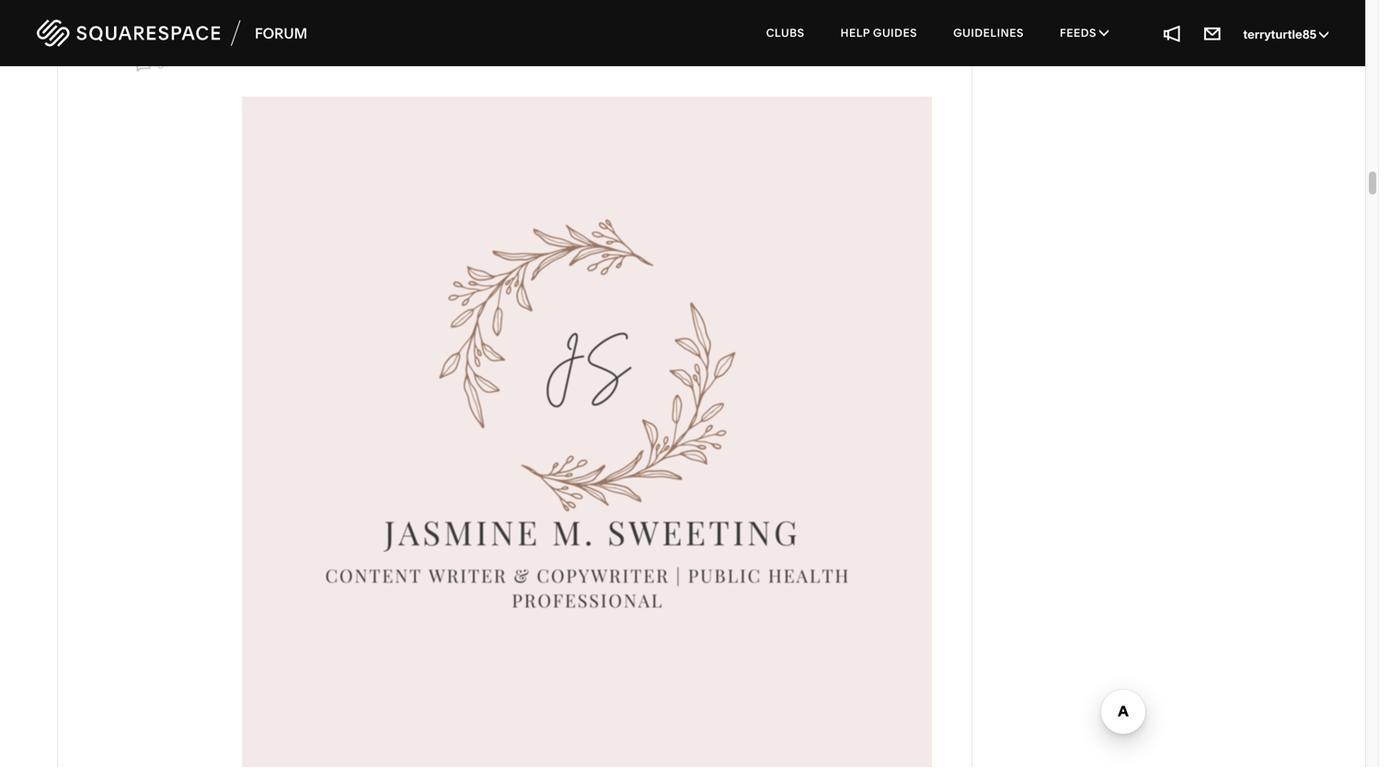 Task type: locate. For each thing, give the bounding box(es) containing it.
1 horizontal spatial caret down image
[[1320, 28, 1329, 41]]

help guides link
[[825, 9, 934, 57]]

0 horizontal spatial caret down image
[[1100, 27, 1109, 38]]

feeds link
[[1044, 9, 1126, 57]]

caret down image
[[1100, 27, 1109, 38], [1320, 28, 1329, 41]]

help guides
[[841, 26, 918, 40]]

comment image
[[136, 58, 151, 72]]

terryturtle85
[[1244, 27, 1320, 42]]

jasmine's copywriting logo (3).png image
[[242, 97, 933, 768]]

caret down image inside feeds link
[[1100, 27, 1109, 38]]

and
[[300, 23, 327, 41]]

squarespace forum image
[[37, 17, 308, 49]]

caret down image inside terryturtle85 link
[[1320, 28, 1329, 41]]

welcome
[[338, 23, 402, 41]]

i
[[331, 23, 335, 41]]

member
[[126, 19, 174, 33]]

messages image
[[1203, 23, 1224, 43]]

caret down image for terryturtle85
[[1320, 28, 1329, 41]]

guidelines link
[[937, 9, 1041, 57]]

check out my website link
[[242, 0, 910, 41]]

any
[[406, 23, 430, 41]]



Task type: vqa. For each thing, say whether or not it's contained in the screenshot.
1st THE SELLING from right
no



Task type: describe. For each thing, give the bounding box(es) containing it.
notifications image
[[1163, 23, 1183, 43]]

help
[[841, 26, 871, 40]]

5
[[154, 57, 164, 72]]

feeds
[[1060, 26, 1100, 40]]

guides
[[874, 26, 918, 40]]

and i welcome any feedback!
[[300, 23, 503, 41]]

my
[[888, 0, 910, 17]]

check out my website
[[242, 0, 910, 41]]

clubs
[[767, 26, 805, 40]]

website
[[242, 23, 297, 41]]

out
[[862, 0, 885, 17]]

5 link
[[136, 57, 164, 72]]

terryturtle85 link
[[1244, 27, 1329, 42]]

guidelines
[[954, 26, 1024, 40]]

feedback!
[[434, 23, 503, 41]]

clubs link
[[750, 9, 822, 57]]

check
[[814, 0, 859, 17]]

caret down image for feeds
[[1100, 27, 1109, 38]]



